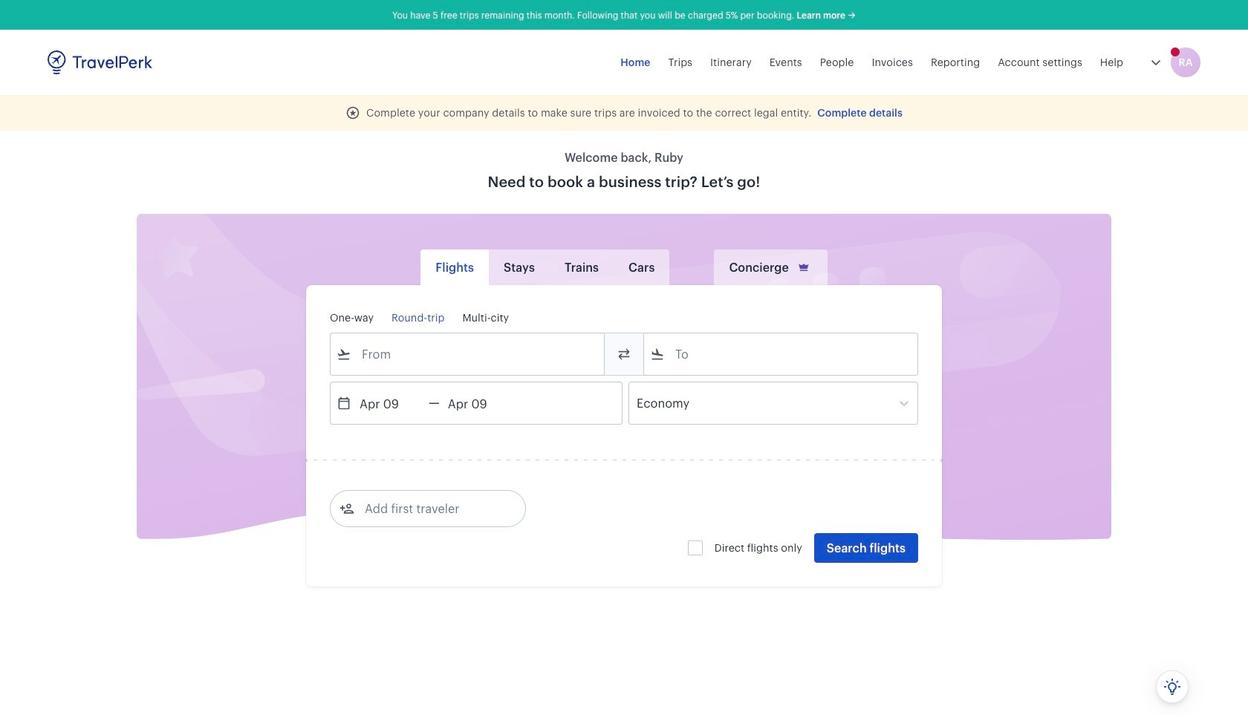 Task type: locate. For each thing, give the bounding box(es) containing it.
Return text field
[[440, 383, 517, 424]]

Depart text field
[[351, 383, 429, 424]]

Add first traveler search field
[[354, 497, 509, 521]]



Task type: describe. For each thing, give the bounding box(es) containing it.
To search field
[[665, 343, 898, 366]]

From search field
[[351, 343, 585, 366]]



